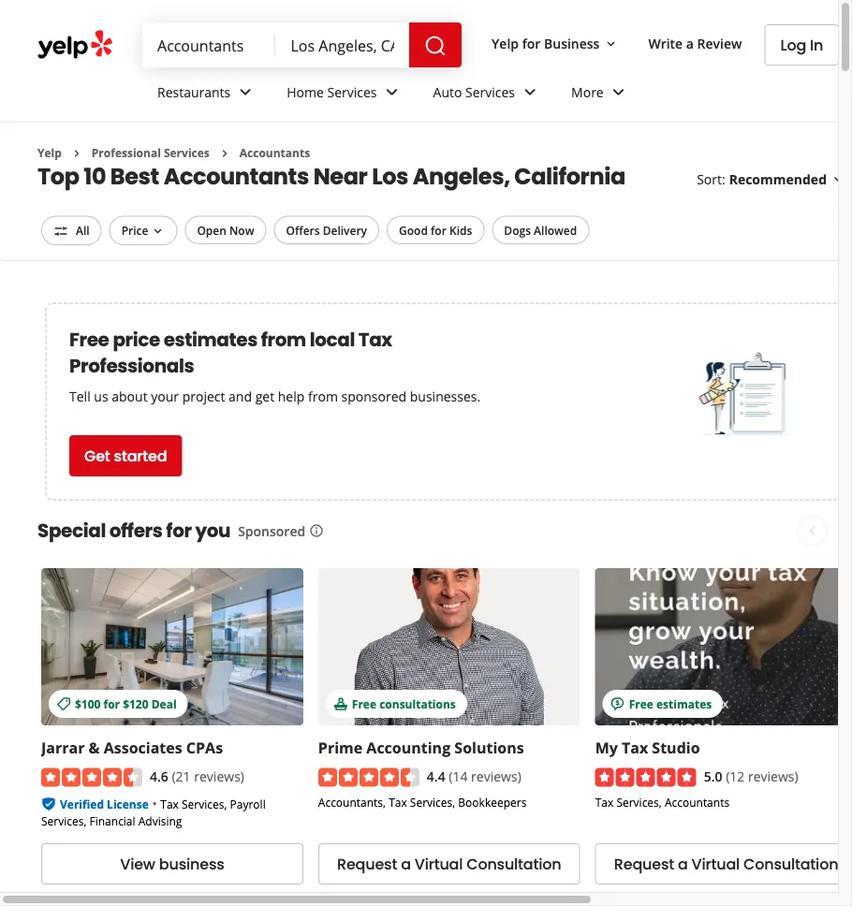 Task type: locate. For each thing, give the bounding box(es) containing it.
1 24 chevron down v2 image from the left
[[381, 81, 403, 103]]

1 horizontal spatial request
[[614, 855, 674, 876]]

sponsored
[[238, 522, 306, 540]]

business
[[544, 34, 600, 52]]

accountants down 5.0
[[665, 795, 730, 810]]

1 request a virtual consultation button from the left
[[318, 844, 580, 885]]

for left you
[[166, 518, 192, 544]]

0 vertical spatial 16 chevron down v2 image
[[831, 172, 846, 187]]

services,
[[410, 795, 455, 810], [617, 795, 662, 810], [182, 797, 227, 813], [41, 814, 87, 829]]

1 horizontal spatial services
[[327, 83, 377, 101]]

request down the tax services, accountants
[[614, 855, 674, 876]]

16 chevron down v2 image right recommended
[[831, 172, 846, 187]]

1 consultation from the left
[[467, 855, 562, 876]]

0 horizontal spatial request
[[337, 855, 397, 876]]

2 horizontal spatial reviews)
[[748, 767, 799, 785]]

professional
[[92, 145, 161, 161]]

yelp for business button
[[484, 26, 626, 60]]

virtual down the tax services, accountants
[[692, 855, 740, 876]]

24 chevron down v2 image right restaurants
[[234, 81, 257, 103]]

0 horizontal spatial estimates
[[164, 327, 258, 353]]

24 chevron down v2 image inside restaurants link
[[234, 81, 257, 103]]

1 vertical spatial estimates
[[657, 696, 712, 712]]

1 reviews) from the left
[[194, 767, 244, 785]]

24 chevron down v2 image for restaurants
[[234, 81, 257, 103]]

1 vertical spatial 16 chevron down v2 image
[[150, 224, 165, 239]]

16 chevron right v2 image
[[217, 146, 232, 161]]

request a virtual consultation for studio
[[614, 855, 839, 876]]

tax right local on the top left of page
[[359, 327, 392, 353]]

2 none field from the left
[[291, 35, 394, 55]]

my tax studio
[[595, 738, 700, 758]]

1 horizontal spatial 24 chevron down v2 image
[[608, 81, 630, 103]]

started
[[114, 446, 167, 467]]

request a virtual consultation
[[337, 855, 562, 876], [614, 855, 839, 876]]

2 24 chevron down v2 image from the left
[[608, 81, 630, 103]]

special
[[37, 518, 106, 544]]

request for accounting
[[337, 855, 397, 876]]

0 horizontal spatial free
[[69, 327, 109, 353]]

for
[[522, 34, 541, 52], [431, 222, 447, 238], [166, 518, 192, 544], [104, 696, 120, 712]]

restaurants link
[[142, 67, 272, 122]]

business categories element
[[142, 67, 852, 122]]

request
[[337, 855, 397, 876], [614, 855, 674, 876]]

dogs
[[504, 222, 531, 238]]

kids
[[450, 222, 472, 238]]

verified license button
[[60, 795, 149, 813]]

$100
[[75, 696, 101, 712]]

24 chevron down v2 image right more
[[608, 81, 630, 103]]

services left 16 chevron right v2 image
[[164, 145, 210, 161]]

review
[[697, 34, 742, 52]]

yelp for yelp for business
[[492, 34, 519, 52]]

a right the write
[[686, 34, 694, 52]]

advising
[[138, 814, 182, 829]]

2 horizontal spatial free
[[629, 696, 654, 712]]

get
[[84, 446, 110, 467]]

5.0 (12 reviews)
[[704, 767, 799, 785]]

1 horizontal spatial virtual
[[692, 855, 740, 876]]

request a virtual consultation button down the tax services, accountants
[[595, 844, 852, 885]]

tax inside tax services, payroll services, financial advising
[[160, 797, 179, 813]]

24 chevron down v2 image inside more link
[[608, 81, 630, 103]]

24 chevron down v2 image for auto services
[[519, 81, 541, 103]]

0 horizontal spatial reviews)
[[194, 767, 244, 785]]

services
[[327, 83, 377, 101], [466, 83, 515, 101], [164, 145, 210, 161]]

0 vertical spatial from
[[261, 327, 306, 353]]

offers delivery button
[[274, 216, 379, 244]]

free for consultations
[[352, 696, 377, 712]]

1 horizontal spatial request a virtual consultation button
[[595, 844, 852, 885]]

a down accountants, tax services, bookkeepers
[[401, 855, 411, 876]]

free right 16 free estimates v2 image
[[629, 696, 654, 712]]

tax up the advising
[[160, 797, 179, 813]]

yelp up business categories element
[[492, 34, 519, 52]]

a down the tax services, accountants
[[678, 855, 688, 876]]

local
[[310, 327, 355, 353]]

financial
[[89, 814, 135, 829]]

dogs allowed button
[[492, 216, 589, 244]]

for left kids
[[431, 222, 447, 238]]

reviews) down cpas
[[194, 767, 244, 785]]

tax down 4.4 star rating image
[[389, 795, 407, 810]]

2 request a virtual consultation button from the left
[[595, 844, 852, 885]]

1 horizontal spatial from
[[308, 387, 338, 405]]

consultation
[[467, 855, 562, 876], [744, 855, 839, 876]]

24 chevron down v2 image inside home services link
[[381, 81, 403, 103]]

reviews) up bookkeepers
[[471, 767, 522, 785]]

price
[[113, 327, 160, 353]]

free for price
[[69, 327, 109, 353]]

0 horizontal spatial request a virtual consultation
[[337, 855, 562, 876]]

cpas
[[186, 738, 223, 758]]

1 vertical spatial from
[[308, 387, 338, 405]]

4.4 (14 reviews)
[[427, 767, 522, 785]]

request a virtual consultation down accountants, tax services, bookkeepers
[[337, 855, 562, 876]]

yelp left 16 chevron right v2 icon
[[37, 145, 62, 161]]

16 chevron down v2 image right price
[[150, 224, 165, 239]]

24 chevron down v2 image
[[234, 81, 257, 103], [519, 81, 541, 103]]

none field up 'home services'
[[291, 35, 394, 55]]

2 virtual from the left
[[692, 855, 740, 876]]

for left $120
[[104, 696, 120, 712]]

estimates up project
[[164, 327, 258, 353]]

16 chevron down v2 image for recommended
[[831, 172, 846, 187]]

free price estimates from local tax professionals image
[[699, 348, 793, 442]]

free left price
[[69, 327, 109, 353]]

request a virtual consultation button down accountants, tax services, bookkeepers
[[318, 844, 580, 885]]

solutions
[[455, 738, 524, 758]]

services right home
[[327, 83, 377, 101]]

1 horizontal spatial 24 chevron down v2 image
[[519, 81, 541, 103]]

accountants up now
[[164, 161, 309, 192]]

0 horizontal spatial from
[[261, 327, 306, 353]]

services right auto
[[466, 83, 515, 101]]

4.6
[[150, 767, 168, 785]]

jarrar & associates cpas
[[41, 738, 223, 758]]

1 24 chevron down v2 image from the left
[[234, 81, 257, 103]]

tax right my
[[622, 738, 648, 758]]

bookkeepers
[[458, 795, 527, 810]]

16 verified v2 image
[[41, 797, 56, 812]]

professional services
[[92, 145, 210, 161]]

0 horizontal spatial yelp
[[37, 145, 62, 161]]

16 free estimates v2 image
[[610, 697, 625, 712]]

24 chevron down v2 image
[[381, 81, 403, 103], [608, 81, 630, 103]]

request down 'accountants,'
[[337, 855, 397, 876]]

prime accounting solutions link
[[318, 738, 524, 758]]

16 chevron down v2 image inside recommended dropdown button
[[831, 172, 846, 187]]

none field up restaurants
[[157, 35, 261, 55]]

now
[[229, 222, 254, 238]]

2 request from the left
[[614, 855, 674, 876]]

1 horizontal spatial reviews)
[[471, 767, 522, 785]]

(14
[[449, 767, 468, 785]]

16 filter v2 image
[[53, 224, 68, 239]]

professionals
[[69, 353, 194, 379]]

0 horizontal spatial 24 chevron down v2 image
[[381, 81, 403, 103]]

1 horizontal spatial estimates
[[657, 696, 712, 712]]

accountants right 16 chevron right v2 image
[[240, 145, 310, 161]]

get
[[255, 387, 275, 405]]

request a virtual consultation for solutions
[[337, 855, 562, 876]]

reviews)
[[194, 767, 244, 785], [471, 767, 522, 785], [748, 767, 799, 785]]

businesses.
[[410, 387, 481, 405]]

1 vertical spatial yelp
[[37, 145, 62, 161]]

good
[[399, 222, 428, 238]]

about
[[112, 387, 148, 405]]

get started button
[[69, 435, 182, 477]]

view
[[120, 855, 155, 876]]

and
[[229, 387, 252, 405]]

0 horizontal spatial none field
[[157, 35, 261, 55]]

0 vertical spatial yelp
[[492, 34, 519, 52]]

jarrar
[[41, 738, 85, 758]]

for left business
[[522, 34, 541, 52]]

tax inside 'free price estimates from local tax professionals tell us about your project and get help from sponsored businesses.'
[[359, 327, 392, 353]]

deal
[[151, 696, 177, 712]]

price
[[121, 222, 148, 238]]

reviews) right (12
[[748, 767, 799, 785]]

open now
[[197, 222, 254, 238]]

free inside 'free price estimates from local tax professionals tell us about your project and get help from sponsored businesses.'
[[69, 327, 109, 353]]

16 chevron down v2 image inside price popup button
[[150, 224, 165, 239]]

tax down 5 star rating image
[[595, 795, 614, 810]]

yelp inside button
[[492, 34, 519, 52]]

0 horizontal spatial services
[[164, 145, 210, 161]]

2 consultation from the left
[[744, 855, 839, 876]]

california
[[515, 161, 626, 192]]

from right help
[[308, 387, 338, 405]]

virtual
[[415, 855, 463, 876], [692, 855, 740, 876]]

business
[[159, 855, 224, 876]]

virtual down accountants, tax services, bookkeepers
[[415, 855, 463, 876]]

16 free consultations v2 image
[[333, 697, 348, 712]]

accountants,
[[318, 795, 386, 810]]

0 horizontal spatial consultation
[[467, 855, 562, 876]]

tell
[[69, 387, 91, 405]]

request for tax
[[614, 855, 674, 876]]

1 request a virtual consultation from the left
[[337, 855, 562, 876]]

services, down 4.6 (21 reviews)
[[182, 797, 227, 813]]

0 vertical spatial estimates
[[164, 327, 258, 353]]

auto services link
[[418, 67, 556, 122]]

from left local on the top left of page
[[261, 327, 306, 353]]

1 virtual from the left
[[415, 855, 463, 876]]

0 horizontal spatial virtual
[[415, 855, 463, 876]]

1 horizontal spatial free
[[352, 696, 377, 712]]

16 chevron down v2 image
[[604, 36, 619, 51]]

2 request a virtual consultation from the left
[[614, 855, 839, 876]]

for inside filters group
[[431, 222, 447, 238]]

request a virtual consultation down (12
[[614, 855, 839, 876]]

None search field
[[142, 22, 466, 67]]

for for $120
[[104, 696, 120, 712]]

3 reviews) from the left
[[748, 767, 799, 785]]

24 chevron down v2 image inside auto services link
[[519, 81, 541, 103]]

filters group
[[37, 216, 593, 245]]

none field "near"
[[291, 35, 394, 55]]

2 24 chevron down v2 image from the left
[[519, 81, 541, 103]]

2 horizontal spatial services
[[466, 83, 515, 101]]

1 horizontal spatial consultation
[[744, 855, 839, 876]]

&
[[89, 738, 100, 758]]

free right '16 free consultations v2' icon
[[352, 696, 377, 712]]

24 chevron down v2 image down "yelp for business"
[[519, 81, 541, 103]]

1 horizontal spatial none field
[[291, 35, 394, 55]]

prime accounting solutions
[[318, 738, 524, 758]]

1 none field from the left
[[157, 35, 261, 55]]

None field
[[157, 35, 261, 55], [291, 35, 394, 55]]

allowed
[[534, 222, 577, 238]]

1 horizontal spatial yelp
[[492, 34, 519, 52]]

16 chevron down v2 image
[[831, 172, 846, 187], [150, 224, 165, 239]]

delivery
[[323, 222, 367, 238]]

0 horizontal spatial 16 chevron down v2 image
[[150, 224, 165, 239]]

24 chevron down v2 image for more
[[608, 81, 630, 103]]

reviews) for jarrar & associates cpas
[[194, 767, 244, 785]]

0 horizontal spatial 24 chevron down v2 image
[[234, 81, 257, 103]]

24 chevron down v2 image left auto
[[381, 81, 403, 103]]

price button
[[109, 216, 177, 245]]

view business link
[[41, 844, 303, 885]]

free
[[69, 327, 109, 353], [352, 696, 377, 712], [629, 696, 654, 712]]

1 horizontal spatial request a virtual consultation
[[614, 855, 839, 876]]

estimates up studio
[[657, 696, 712, 712]]

verified
[[60, 797, 104, 813]]

estimates inside 'free price estimates from local tax professionals tell us about your project and get help from sponsored businesses.'
[[164, 327, 258, 353]]

2 reviews) from the left
[[471, 767, 522, 785]]

consultation for solutions
[[467, 855, 562, 876]]

yelp
[[492, 34, 519, 52], [37, 145, 62, 161]]

1 request from the left
[[337, 855, 397, 876]]

5 star rating image
[[595, 769, 697, 788]]

consultations
[[380, 696, 456, 712]]

payroll
[[230, 797, 266, 813]]

0 horizontal spatial request a virtual consultation button
[[318, 844, 580, 885]]

dogs allowed
[[504, 222, 577, 238]]

1 horizontal spatial 16 chevron down v2 image
[[831, 172, 846, 187]]

offers delivery
[[286, 222, 367, 238]]

request a virtual consultation button
[[318, 844, 580, 885], [595, 844, 852, 885]]

auto
[[433, 83, 462, 101]]



Task type: vqa. For each thing, say whether or not it's contained in the screenshot.
Offers Delivery button
yes



Task type: describe. For each thing, give the bounding box(es) containing it.
my
[[595, 738, 618, 758]]

free for estimates
[[629, 696, 654, 712]]

verified license
[[60, 797, 149, 813]]

services for auto services
[[466, 83, 515, 101]]

offers
[[109, 518, 163, 544]]

accounting
[[367, 738, 451, 758]]

consultation for studio
[[744, 855, 839, 876]]

home services link
[[272, 67, 418, 122]]

all button
[[41, 216, 102, 245]]

associates
[[104, 738, 182, 758]]

for for business
[[522, 34, 541, 52]]

near
[[313, 161, 368, 192]]

request a virtual consultation button for solutions
[[318, 844, 580, 885]]

license
[[107, 797, 149, 813]]

angeles,
[[413, 161, 510, 192]]

4.6 star rating image
[[41, 769, 142, 788]]

yelp for business
[[492, 34, 600, 52]]

sort:
[[697, 170, 726, 188]]

services for home services
[[327, 83, 377, 101]]

previous image
[[801, 520, 824, 542]]

16 chevron right v2 image
[[69, 146, 84, 161]]

write
[[649, 34, 683, 52]]

4.4 star rating image
[[318, 769, 420, 788]]

project
[[182, 387, 225, 405]]

a for my tax studio
[[678, 855, 688, 876]]

search image
[[424, 35, 447, 57]]

you
[[195, 518, 231, 544]]

get started
[[84, 446, 167, 467]]

log in
[[781, 35, 824, 56]]

your
[[151, 387, 179, 405]]

(12
[[726, 767, 745, 785]]

yelp for yelp link
[[37, 145, 62, 161]]

special offers for you
[[37, 518, 231, 544]]

$100 for $120 deal
[[75, 696, 177, 712]]

yelp link
[[37, 145, 62, 161]]

log in link
[[765, 24, 840, 66]]

sponsored
[[341, 387, 407, 405]]

good for kids
[[399, 222, 472, 238]]

reviews) for prime accounting solutions
[[471, 767, 522, 785]]

4.4
[[427, 767, 446, 785]]

write a review
[[649, 34, 742, 52]]

jarrar & associates cpas link
[[41, 738, 223, 758]]

virtual for studio
[[692, 855, 740, 876]]

home services
[[287, 83, 377, 101]]

10
[[84, 161, 106, 192]]

Near text field
[[291, 35, 394, 55]]

5.0
[[704, 767, 723, 785]]

request a virtual consultation button for studio
[[595, 844, 852, 885]]

all
[[76, 222, 90, 238]]

accountants link
[[240, 145, 310, 161]]

open now button
[[185, 216, 266, 244]]

more link
[[556, 67, 645, 122]]

$100 for $120 deal link
[[41, 568, 303, 726]]

recommended button
[[729, 170, 846, 188]]

16 deal v2 image
[[56, 697, 71, 712]]

free estimates
[[629, 696, 712, 712]]

(21
[[172, 767, 191, 785]]

services, down 16 verified v2 icon
[[41, 814, 87, 829]]

a for prime accounting solutions
[[401, 855, 411, 876]]

free consultations link
[[318, 568, 580, 726]]

us
[[94, 387, 108, 405]]

write a review link
[[641, 26, 750, 60]]

Find text field
[[157, 35, 261, 55]]

none field the find
[[157, 35, 261, 55]]

services, down the 4.4 on the right bottom of the page
[[410, 795, 455, 810]]

reviews) for my tax studio
[[748, 767, 799, 785]]

offers
[[286, 222, 320, 238]]

top
[[37, 161, 79, 192]]

virtual for solutions
[[415, 855, 463, 876]]

help
[[278, 387, 305, 405]]

view business
[[120, 855, 224, 876]]

more
[[571, 83, 604, 101]]

for for kids
[[431, 222, 447, 238]]

restaurants
[[157, 83, 231, 101]]

open
[[197, 222, 227, 238]]

log
[[781, 35, 807, 56]]

best
[[110, 161, 159, 192]]

free price estimates from local tax professionals tell us about your project and get help from sponsored businesses.
[[69, 327, 481, 405]]

24 chevron down v2 image for home services
[[381, 81, 403, 103]]

in
[[810, 35, 824, 56]]

recommended
[[729, 170, 827, 188]]

services, down 5 star rating image
[[617, 795, 662, 810]]

accountants, tax services, bookkeepers
[[318, 795, 527, 810]]

professional services link
[[92, 145, 210, 161]]

studio
[[652, 738, 700, 758]]

4.6 (21 reviews)
[[150, 767, 244, 785]]

auto services
[[433, 83, 515, 101]]

tax services, accountants
[[595, 795, 730, 810]]

services for professional services
[[164, 145, 210, 161]]

16 info v2 image
[[309, 524, 324, 539]]

good for kids button
[[387, 216, 485, 244]]

$120
[[123, 696, 149, 712]]

free estimates link
[[595, 568, 852, 726]]

top 10 best accountants near los angeles, california
[[37, 161, 626, 192]]

16 chevron down v2 image for price
[[150, 224, 165, 239]]

free consultations
[[352, 696, 456, 712]]

los
[[372, 161, 408, 192]]



